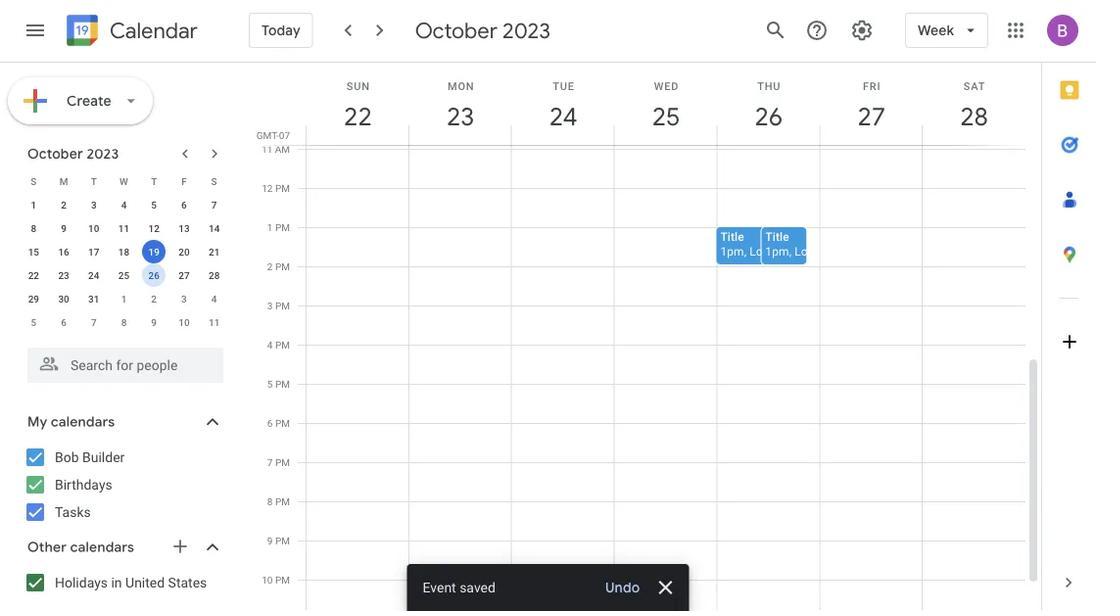Task type: locate. For each thing, give the bounding box(es) containing it.
row containing 29
[[19, 287, 229, 311]]

4 for 4 pm
[[267, 339, 273, 351]]

10 for november 10 element
[[179, 316, 190, 328]]

united
[[125, 575, 165, 591]]

11 pm from the top
[[275, 574, 290, 586]]

0 horizontal spatial october
[[27, 145, 83, 163]]

1 vertical spatial 9
[[151, 316, 157, 328]]

calendar element
[[63, 11, 198, 54]]

1 1pm from the left
[[721, 244, 744, 258]]

4 up 5 pm
[[267, 339, 273, 351]]

bob builder
[[55, 449, 125, 465]]

1 vertical spatial 11
[[118, 222, 129, 234]]

1 row from the top
[[19, 170, 229, 193]]

s left the m
[[31, 175, 37, 187]]

add other calendars image
[[170, 537, 190, 557]]

2 pm
[[267, 261, 290, 272]]

4 up november 11 element
[[211, 293, 217, 305]]

october 2023 up mon
[[415, 17, 551, 44]]

4 pm
[[267, 339, 290, 351]]

1 , from the left
[[744, 244, 747, 258]]

october 2023 up the m
[[27, 145, 119, 163]]

1 vertical spatial 25
[[118, 269, 129, 281]]

1 horizontal spatial 27
[[856, 100, 884, 133]]

calendars up in
[[70, 539, 134, 557]]

2 down the m
[[61, 199, 67, 211]]

27 inside 27 element
[[179, 269, 190, 281]]

november 1 element
[[112, 287, 136, 311]]

30
[[58, 293, 69, 305]]

1 horizontal spatial 25
[[651, 100, 679, 133]]

0 horizontal spatial title
[[721, 230, 744, 243]]

6 inside grid
[[267, 417, 273, 429]]

1 vertical spatial 27
[[179, 269, 190, 281]]

25 down wed
[[651, 100, 679, 133]]

26 cell
[[139, 264, 169, 287]]

4
[[121, 199, 127, 211], [211, 293, 217, 305], [267, 339, 273, 351]]

6 row from the top
[[19, 287, 229, 311]]

1 horizontal spatial 4
[[211, 293, 217, 305]]

2023
[[503, 17, 551, 44], [87, 145, 119, 163]]

24 inside column header
[[548, 100, 576, 133]]

26 element
[[142, 264, 166, 287]]

3 pm from the top
[[275, 261, 290, 272]]

tue 24
[[548, 80, 576, 133]]

28
[[959, 100, 987, 133], [209, 269, 220, 281]]

1 pm
[[267, 221, 290, 233]]

2
[[61, 199, 67, 211], [267, 261, 273, 272], [151, 293, 157, 305]]

3
[[91, 199, 97, 211], [181, 293, 187, 305], [267, 300, 273, 312]]

26 inside "element"
[[148, 269, 160, 281]]

16 element
[[52, 240, 76, 264]]

title inside title 1pm , los angeles
[[721, 230, 744, 243]]

11 down november 4 element on the left of the page
[[209, 316, 220, 328]]

5 pm from the top
[[275, 339, 290, 351]]

23 up 30
[[58, 269, 69, 281]]

1 up 15 element
[[31, 199, 36, 211]]

22 down sun
[[343, 100, 371, 133]]

9
[[61, 222, 67, 234], [151, 316, 157, 328], [267, 535, 273, 547]]

12 inside grid
[[262, 182, 273, 194]]

0 horizontal spatial 5
[[31, 316, 36, 328]]

1 horizontal spatial 5
[[151, 199, 157, 211]]

0 horizontal spatial 1pm
[[721, 244, 744, 258]]

7 pm from the top
[[275, 417, 290, 429]]

pm for 5 pm
[[275, 378, 290, 390]]

gmt-
[[256, 129, 279, 141]]

8 up 15 element
[[31, 222, 36, 234]]

1 inside grid
[[267, 221, 273, 233]]

5 up 12 element
[[151, 199, 157, 211]]

24 down 17 at the top of the page
[[88, 269, 99, 281]]

25 inside "wed 25"
[[651, 100, 679, 133]]

29
[[28, 293, 39, 305]]

tue
[[553, 80, 575, 92]]

my
[[27, 413, 47, 431]]

11
[[262, 143, 273, 155], [118, 222, 129, 234], [209, 316, 220, 328]]

20 element
[[172, 240, 196, 264]]

pm down 6 pm
[[275, 457, 290, 468]]

8 down 7 pm
[[267, 496, 273, 508]]

31
[[88, 293, 99, 305]]

7 down 6 pm
[[267, 457, 273, 468]]

2 1pm from the left
[[766, 244, 789, 258]]

12 element
[[142, 217, 166, 240]]

26 down thu
[[754, 100, 782, 133]]

2 vertical spatial 6
[[267, 417, 273, 429]]

1 vertical spatial 6
[[61, 316, 67, 328]]

1 horizontal spatial 26
[[754, 100, 782, 133]]

1 horizontal spatial october
[[415, 17, 498, 44]]

sun 22
[[343, 80, 371, 133]]

pm down am
[[275, 182, 290, 194]]

other
[[27, 539, 67, 557]]

18
[[118, 246, 129, 258]]

row
[[19, 170, 229, 193], [19, 193, 229, 217], [19, 217, 229, 240], [19, 240, 229, 264], [19, 264, 229, 287], [19, 287, 229, 311], [19, 311, 229, 334]]

3 row from the top
[[19, 217, 229, 240]]

s right f on the top
[[211, 175, 217, 187]]

1 vertical spatial 12
[[148, 222, 160, 234]]

event
[[423, 580, 456, 596]]

1 horizontal spatial 24
[[548, 100, 576, 133]]

1 vertical spatial october 2023
[[27, 145, 119, 163]]

november 11 element
[[202, 311, 226, 334]]

sun
[[347, 80, 370, 92]]

2023 up 24 column header
[[503, 17, 551, 44]]

2 vertical spatial 10
[[262, 574, 273, 586]]

row group containing 1
[[19, 193, 229, 334]]

5 pm
[[267, 378, 290, 390]]

1 vertical spatial 22
[[28, 269, 39, 281]]

0 horizontal spatial 23
[[58, 269, 69, 281]]

los
[[750, 244, 769, 258]]

7 row from the top
[[19, 311, 229, 334]]

10 down november 3 element
[[179, 316, 190, 328]]

1 vertical spatial 8
[[121, 316, 127, 328]]

0 vertical spatial calendars
[[51, 413, 115, 431]]

pm down 7 pm
[[275, 496, 290, 508]]

9 down november 2 "element"
[[151, 316, 157, 328]]

pm down 9 pm
[[275, 574, 290, 586]]

12 pm
[[262, 182, 290, 194]]

calendars up bob builder
[[51, 413, 115, 431]]

1 down the 12 pm
[[267, 221, 273, 233]]

wed
[[654, 80, 679, 92]]

19 cell
[[139, 240, 169, 264]]

25 element
[[112, 264, 136, 287]]

12 inside the october 2023 grid
[[148, 222, 160, 234]]

28 down sat
[[959, 100, 987, 133]]

2 s from the left
[[211, 175, 217, 187]]

2 horizontal spatial 3
[[267, 300, 273, 312]]

calendars for my calendars
[[51, 413, 115, 431]]

2 horizontal spatial 1
[[267, 221, 273, 233]]

1 horizontal spatial 28
[[959, 100, 987, 133]]

31 element
[[82, 287, 106, 311]]

support image
[[805, 19, 829, 42]]

november 8 element
[[112, 311, 136, 334]]

6 for november 6 element
[[61, 316, 67, 328]]

26 inside column header
[[754, 100, 782, 133]]

other calendars button
[[4, 532, 243, 563]]

2 up november 9 element
[[151, 293, 157, 305]]

sat
[[964, 80, 986, 92]]

pm for 10 pm
[[275, 574, 290, 586]]

11 up 18
[[118, 222, 129, 234]]

2 row from the top
[[19, 193, 229, 217]]

1 horizontal spatial s
[[211, 175, 217, 187]]

4 row from the top
[[19, 240, 229, 264]]

pm down 2 pm
[[275, 300, 290, 312]]

october
[[415, 17, 498, 44], [27, 145, 83, 163]]

october up mon
[[415, 17, 498, 44]]

7 inside grid
[[267, 457, 273, 468]]

9 for 9 pm
[[267, 535, 273, 547]]

0 vertical spatial 7
[[211, 199, 217, 211]]

1 vertical spatial 1
[[267, 221, 273, 233]]

my calendars list
[[4, 442, 243, 528]]

1 horizontal spatial 22
[[343, 100, 371, 133]]

8 pm from the top
[[275, 457, 290, 468]]

27 column header
[[819, 63, 923, 145]]

0 horizontal spatial 7
[[91, 316, 97, 328]]

11 inside grid
[[262, 143, 273, 155]]

10 for the 10 element
[[88, 222, 99, 234]]

calendar heading
[[106, 17, 198, 45]]

0 horizontal spatial 11
[[118, 222, 129, 234]]

0 horizontal spatial october 2023
[[27, 145, 119, 163]]

1 horizontal spatial 10
[[179, 316, 190, 328]]

5 down the "4 pm"
[[267, 378, 273, 390]]

0 vertical spatial 26
[[754, 100, 782, 133]]

today button
[[249, 7, 313, 54]]

pm down 5 pm
[[275, 417, 290, 429]]

3 for november 3 element
[[181, 293, 187, 305]]

0 horizontal spatial 8
[[31, 222, 36, 234]]

12 up the 19
[[148, 222, 160, 234]]

3 down 2 pm
[[267, 300, 273, 312]]

1 vertical spatial 28
[[209, 269, 220, 281]]

2023 down create
[[87, 145, 119, 163]]

0 horizontal spatial 24
[[88, 269, 99, 281]]

0 vertical spatial october 2023
[[415, 17, 551, 44]]

calendars inside dropdown button
[[70, 539, 134, 557]]

22 inside "column header"
[[343, 100, 371, 133]]

22 up 29
[[28, 269, 39, 281]]

pm down 1 pm
[[275, 261, 290, 272]]

thu 26
[[754, 80, 782, 133]]

1 horizontal spatial title
[[766, 230, 789, 243]]

8 inside grid
[[267, 496, 273, 508]]

1 horizontal spatial 3
[[181, 293, 187, 305]]

23 inside mon 23
[[446, 100, 474, 133]]

0 horizontal spatial 2
[[61, 199, 67, 211]]

9 up 16 element
[[61, 222, 67, 234]]

october 2023
[[415, 17, 551, 44], [27, 145, 119, 163]]

, right los
[[789, 244, 792, 258]]

calendars inside dropdown button
[[51, 413, 115, 431]]

10
[[88, 222, 99, 234], [179, 316, 190, 328], [262, 574, 273, 586]]

10 up 17 at the top of the page
[[88, 222, 99, 234]]

10 down 9 pm
[[262, 574, 273, 586]]

2 vertical spatial 1
[[121, 293, 127, 305]]

23 inside the october 2023 grid
[[58, 269, 69, 281]]

1 horizontal spatial 12
[[262, 182, 273, 194]]

6
[[181, 199, 187, 211], [61, 316, 67, 328], [267, 417, 273, 429]]

5 down '29' element on the left of page
[[31, 316, 36, 328]]

7 down 31 element
[[91, 316, 97, 328]]

17
[[88, 246, 99, 258]]

0 vertical spatial 27
[[856, 100, 884, 133]]

14
[[209, 222, 220, 234]]

6 down 30 element in the left of the page
[[61, 316, 67, 328]]

23 down mon
[[446, 100, 474, 133]]

title for title 1pm , los angeles
[[721, 230, 744, 243]]

1 horizontal spatial 9
[[151, 316, 157, 328]]

1 horizontal spatial 2
[[151, 293, 157, 305]]

1 horizontal spatial 1
[[121, 293, 127, 305]]

0 horizontal spatial 1
[[31, 199, 36, 211]]

1 horizontal spatial 2023
[[503, 17, 551, 44]]

t left f on the top
[[151, 175, 157, 187]]

3 up the 10 element
[[91, 199, 97, 211]]

6 pm from the top
[[275, 378, 290, 390]]

4 inside november 4 element
[[211, 293, 217, 305]]

27
[[856, 100, 884, 133], [179, 269, 190, 281]]

november 2 element
[[142, 287, 166, 311]]

24 down tue
[[548, 100, 576, 133]]

2 vertical spatial 5
[[267, 378, 273, 390]]

1 horizontal spatial 8
[[121, 316, 127, 328]]

1 pm from the top
[[275, 182, 290, 194]]

row group
[[19, 193, 229, 334]]

2 vertical spatial 4
[[267, 339, 273, 351]]

10 for 10 pm
[[262, 574, 273, 586]]

0 horizontal spatial t
[[91, 175, 97, 187]]

3 down 27 element
[[181, 293, 187, 305]]

0 vertical spatial 5
[[151, 199, 157, 211]]

4 up 11 element
[[121, 199, 127, 211]]

2 horizontal spatial 7
[[267, 457, 273, 468]]

1 title from the left
[[721, 230, 744, 243]]

2 horizontal spatial 5
[[267, 378, 273, 390]]

27 down fri
[[856, 100, 884, 133]]

5 inside grid
[[267, 378, 273, 390]]

1 horizontal spatial 1pm
[[766, 244, 789, 258]]

24 element
[[82, 264, 106, 287]]

27 inside 27 column header
[[856, 100, 884, 133]]

1 horizontal spatial ,
[[789, 244, 792, 258]]

2 vertical spatial 9
[[267, 535, 273, 547]]

1 vertical spatial 24
[[88, 269, 99, 281]]

2 vertical spatial 2
[[151, 293, 157, 305]]

tasks
[[55, 504, 91, 520]]

2 title from the left
[[766, 230, 789, 243]]

6 down 5 pm
[[267, 417, 273, 429]]

1 horizontal spatial 11
[[209, 316, 220, 328]]

1 horizontal spatial 23
[[446, 100, 474, 133]]

0 horizontal spatial 22
[[28, 269, 39, 281]]

5 row from the top
[[19, 264, 229, 287]]

title
[[721, 230, 744, 243], [766, 230, 789, 243]]

28 element
[[202, 264, 226, 287]]

pm up 5 pm
[[275, 339, 290, 351]]

holidays
[[55, 575, 108, 591]]

grid
[[251, 63, 1042, 611]]

pm for 6 pm
[[275, 417, 290, 429]]

0 horizontal spatial 3
[[91, 199, 97, 211]]

october up the m
[[27, 145, 83, 163]]

3 pm
[[267, 300, 290, 312]]

2 vertical spatial 11
[[209, 316, 220, 328]]

1 down the 25 element
[[121, 293, 127, 305]]

7 for november 7 element on the bottom of the page
[[91, 316, 97, 328]]

0 horizontal spatial 10
[[88, 222, 99, 234]]

row containing s
[[19, 170, 229, 193]]

22 link
[[336, 94, 381, 139]]

2 horizontal spatial 6
[[267, 417, 273, 429]]

0 vertical spatial 23
[[446, 100, 474, 133]]

6 up 13 element
[[181, 199, 187, 211]]

1pm ,
[[766, 244, 795, 258]]

w
[[120, 175, 128, 187]]

pm for 3 pm
[[275, 300, 290, 312]]

26 down the 19
[[148, 269, 160, 281]]

0 horizontal spatial 28
[[209, 269, 220, 281]]

0 vertical spatial 6
[[181, 199, 187, 211]]

2 horizontal spatial 8
[[267, 496, 273, 508]]

24
[[548, 100, 576, 133], [88, 269, 99, 281]]

1pm inside title 1pm , los angeles
[[721, 244, 744, 258]]

26
[[754, 100, 782, 133], [148, 269, 160, 281]]

0 vertical spatial 4
[[121, 199, 127, 211]]

pm for 8 pm
[[275, 496, 290, 508]]

0 horizontal spatial ,
[[744, 244, 747, 258]]

2 inside "element"
[[151, 293, 157, 305]]

pm for 12 pm
[[275, 182, 290, 194]]

1 s from the left
[[31, 175, 37, 187]]

9 up '10 pm'
[[267, 535, 273, 547]]

t
[[91, 175, 97, 187], [151, 175, 157, 187]]

1 horizontal spatial 6
[[181, 199, 187, 211]]

25
[[651, 100, 679, 133], [118, 269, 129, 281]]

pm up 2 pm
[[275, 221, 290, 233]]

november 3 element
[[172, 287, 196, 311]]

1 horizontal spatial october 2023
[[415, 17, 551, 44]]

holidays in united states
[[55, 575, 207, 591]]

0 vertical spatial 10
[[88, 222, 99, 234]]

0 vertical spatial 11
[[262, 143, 273, 155]]

0 horizontal spatial 26
[[148, 269, 160, 281]]

8 pm
[[267, 496, 290, 508]]

22
[[343, 100, 371, 133], [28, 269, 39, 281]]

0 horizontal spatial s
[[31, 175, 37, 187]]

28 down 21
[[209, 269, 220, 281]]

4 pm from the top
[[275, 300, 290, 312]]

9 pm from the top
[[275, 496, 290, 508]]

t right the m
[[91, 175, 97, 187]]

1 vertical spatial 10
[[179, 316, 190, 328]]

states
[[168, 575, 207, 591]]

2 horizontal spatial 4
[[267, 339, 273, 351]]

14 element
[[202, 217, 226, 240]]

event saved
[[423, 580, 496, 596]]

8 for november 8 element
[[121, 316, 127, 328]]

calendars for other calendars
[[70, 539, 134, 557]]

None search field
[[0, 340, 243, 383]]

2 vertical spatial 7
[[267, 457, 273, 468]]

calendars
[[51, 413, 115, 431], [70, 539, 134, 557]]

0 vertical spatial 28
[[959, 100, 987, 133]]

12 down '11 am'
[[262, 182, 273, 194]]

pm down the "4 pm"
[[275, 378, 290, 390]]

10 inside grid
[[262, 574, 273, 586]]

, left los
[[744, 244, 747, 258]]

0 vertical spatial 9
[[61, 222, 67, 234]]

1 vertical spatial 2
[[267, 261, 273, 272]]

7 for 7 pm
[[267, 457, 273, 468]]

2 down 1 pm
[[267, 261, 273, 272]]

1 vertical spatial 4
[[211, 293, 217, 305]]

8
[[31, 222, 36, 234], [121, 316, 127, 328], [267, 496, 273, 508]]

0 horizontal spatial 25
[[118, 269, 129, 281]]

2 horizontal spatial 9
[[267, 535, 273, 547]]

saved
[[460, 580, 496, 596]]

2 horizontal spatial 11
[[262, 143, 273, 155]]

7 up 14 element
[[211, 199, 217, 211]]

2 horizontal spatial 2
[[267, 261, 273, 272]]

10 pm from the top
[[275, 535, 290, 547]]

mon
[[448, 80, 475, 92]]

23
[[446, 100, 474, 133], [58, 269, 69, 281]]

my calendars button
[[4, 407, 243, 438]]

8 down "november 1" element
[[121, 316, 127, 328]]

tab list
[[1043, 63, 1096, 556]]

27 down 20
[[179, 269, 190, 281]]

2 pm from the top
[[275, 221, 290, 233]]

25 down 18
[[118, 269, 129, 281]]

mon 23
[[446, 80, 475, 133]]

pm down 8 pm
[[275, 535, 290, 547]]

11 down gmt-
[[262, 143, 273, 155]]

s
[[31, 175, 37, 187], [211, 175, 217, 187]]

0 vertical spatial 24
[[548, 100, 576, 133]]



Task type: describe. For each thing, give the bounding box(es) containing it.
12 for 12 pm
[[262, 182, 273, 194]]

2 , from the left
[[789, 244, 792, 258]]

21 element
[[202, 240, 226, 264]]

24 inside the october 2023 grid
[[88, 269, 99, 281]]

m
[[59, 175, 68, 187]]

15 element
[[22, 240, 45, 264]]

, inside title 1pm , los angeles
[[744, 244, 747, 258]]

0 vertical spatial 2
[[61, 199, 67, 211]]

grid containing 22
[[251, 63, 1042, 611]]

30 element
[[52, 287, 76, 311]]

fri 27
[[856, 80, 884, 133]]

other calendars
[[27, 539, 134, 557]]

1 horizontal spatial 7
[[211, 199, 217, 211]]

25 column header
[[614, 63, 718, 145]]

am
[[275, 143, 290, 155]]

5 for 5 pm
[[267, 378, 273, 390]]

0 vertical spatial 8
[[31, 222, 36, 234]]

13
[[179, 222, 190, 234]]

november 5 element
[[22, 311, 45, 334]]

11 for 11 am
[[262, 143, 273, 155]]

pm for 9 pm
[[275, 535, 290, 547]]

22 inside the october 2023 grid
[[28, 269, 39, 281]]

10 element
[[82, 217, 106, 240]]

0 horizontal spatial 4
[[121, 199, 127, 211]]

bob
[[55, 449, 79, 465]]

main drawer image
[[24, 19, 47, 42]]

28 column header
[[922, 63, 1026, 145]]

7 pm
[[267, 457, 290, 468]]

sat 28
[[959, 80, 987, 133]]

4 for november 4 element on the left of the page
[[211, 293, 217, 305]]

17 element
[[82, 240, 106, 264]]

21
[[209, 246, 220, 258]]

title for title
[[766, 230, 789, 243]]

week
[[918, 22, 954, 39]]

in
[[111, 575, 122, 591]]

26 link
[[746, 94, 792, 139]]

25 inside the october 2023 grid
[[118, 269, 129, 281]]

22 element
[[22, 264, 45, 287]]

pm for 4 pm
[[275, 339, 290, 351]]

18 element
[[112, 240, 136, 264]]

f
[[181, 175, 187, 187]]

row containing 5
[[19, 311, 229, 334]]

1 vertical spatial 2023
[[87, 145, 119, 163]]

20
[[179, 246, 190, 258]]

2 for 2 pm
[[267, 261, 273, 272]]

26 column header
[[717, 63, 820, 145]]

gmt-07
[[256, 129, 290, 141]]

13 element
[[172, 217, 196, 240]]

Search for people text field
[[39, 348, 212, 383]]

calendar
[[110, 17, 198, 45]]

12 for 12
[[148, 222, 160, 234]]

1 vertical spatial october
[[27, 145, 83, 163]]

pm for 1 pm
[[275, 221, 290, 233]]

23 element
[[52, 264, 76, 287]]

16
[[58, 246, 69, 258]]

28 link
[[952, 94, 997, 139]]

9 pm
[[267, 535, 290, 547]]

23 link
[[438, 94, 483, 139]]

11 am
[[262, 143, 290, 155]]

11 element
[[112, 217, 136, 240]]

24 column header
[[511, 63, 615, 145]]

3 for 3 pm
[[267, 300, 273, 312]]

row containing 1
[[19, 193, 229, 217]]

2 t from the left
[[151, 175, 157, 187]]

november 4 element
[[202, 287, 226, 311]]

6 pm
[[267, 417, 290, 429]]

27 element
[[172, 264, 196, 287]]

angeles
[[772, 244, 815, 258]]

27 link
[[849, 94, 894, 139]]

22 column header
[[306, 63, 409, 145]]

my calendars
[[27, 413, 115, 431]]

week button
[[905, 7, 989, 54]]

19
[[148, 246, 160, 258]]

title 1pm , los angeles
[[721, 230, 815, 258]]

9 for november 9 element
[[151, 316, 157, 328]]

15
[[28, 246, 39, 258]]

10 pm
[[262, 574, 290, 586]]

undo
[[605, 579, 640, 597]]

29 element
[[22, 287, 45, 311]]

11 for november 11 element
[[209, 316, 220, 328]]

row containing 8
[[19, 217, 229, 240]]

wed 25
[[651, 80, 679, 133]]

1 for "november 1" element
[[121, 293, 127, 305]]

create button
[[8, 77, 153, 124]]

1 for 1 pm
[[267, 221, 273, 233]]

07
[[279, 129, 290, 141]]

thu
[[758, 80, 781, 92]]

6 for 6 pm
[[267, 417, 273, 429]]

row containing 15
[[19, 240, 229, 264]]

25 link
[[644, 94, 689, 139]]

28 inside row
[[209, 269, 220, 281]]

row containing 22
[[19, 264, 229, 287]]

october 2023 grid
[[19, 170, 229, 334]]

19, today element
[[142, 240, 166, 264]]

pm for 7 pm
[[275, 457, 290, 468]]

create
[[67, 92, 112, 110]]

settings menu image
[[851, 19, 874, 42]]

2 for november 2 "element"
[[151, 293, 157, 305]]

november 6 element
[[52, 311, 76, 334]]

birthdays
[[55, 477, 112, 493]]

fri
[[863, 80, 881, 92]]

builder
[[82, 449, 125, 465]]

5 for november 5 element
[[31, 316, 36, 328]]

28 inside column header
[[959, 100, 987, 133]]

8 for 8 pm
[[267, 496, 273, 508]]

24 link
[[541, 94, 586, 139]]

pm for 2 pm
[[275, 261, 290, 272]]

november 10 element
[[172, 311, 196, 334]]

today
[[262, 22, 301, 39]]

november 9 element
[[142, 311, 166, 334]]

november 7 element
[[82, 311, 106, 334]]

1 t from the left
[[91, 175, 97, 187]]

23 column header
[[408, 63, 512, 145]]

0 vertical spatial 2023
[[503, 17, 551, 44]]

11 for 11 element
[[118, 222, 129, 234]]

undo button
[[598, 578, 648, 598]]



Task type: vqa. For each thing, say whether or not it's contained in the screenshot.


